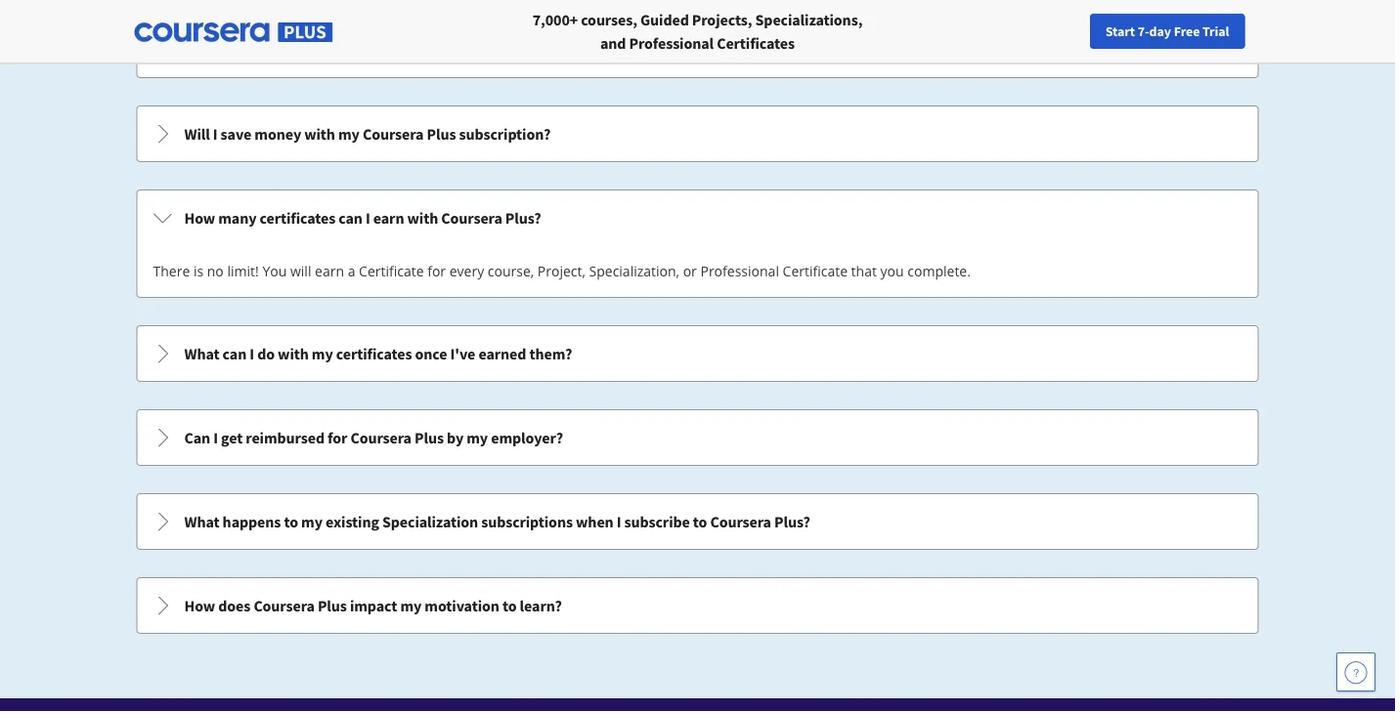 Task type: vqa. For each thing, say whether or not it's contained in the screenshot.
top How
yes



Task type: describe. For each thing, give the bounding box(es) containing it.
when
[[576, 512, 614, 532]]

0 vertical spatial certificates
[[260, 208, 336, 228]]

1 vertical spatial with
[[407, 208, 438, 228]]

i down will i save money with my coursera plus subscription?
[[366, 208, 370, 228]]

will
[[290, 262, 311, 281]]

1 vertical spatial professional
[[701, 262, 779, 281]]

happens
[[223, 512, 281, 532]]

courses,
[[581, 10, 637, 29]]

1 vertical spatial plus
[[415, 428, 444, 448]]

coursera plus image
[[134, 23, 333, 42]]

no
[[207, 262, 224, 281]]

there
[[153, 262, 190, 281]]

can i get reimbursed for coursera plus by my employer? button
[[137, 411, 1258, 465]]

7,000+ courses, guided projects, specializations, and professional certificates
[[533, 10, 863, 53]]

every
[[450, 262, 484, 281]]

start 7-day free trial
[[1106, 22, 1230, 40]]

project,
[[538, 262, 586, 281]]

employer?
[[491, 428, 563, 448]]

day
[[1150, 22, 1172, 40]]

learn?
[[520, 597, 562, 616]]

is
[[194, 262, 204, 281]]

there is no limit! you will earn a certificate for every course, project, specialization, or professional certificate that you complete.
[[153, 262, 971, 281]]

what can i do with my certificates once i've earned them? button
[[137, 327, 1258, 381]]

2 vertical spatial plus
[[318, 597, 347, 616]]

with for coursera
[[304, 124, 335, 144]]

you
[[262, 262, 287, 281]]

guided
[[641, 10, 689, 29]]

coursera up "every" in the top of the page
[[441, 208, 502, 228]]

what can i do with my certificates once i've earned them?
[[184, 344, 572, 364]]

0 horizontal spatial to
[[284, 512, 298, 532]]

and
[[600, 33, 626, 53]]

course,
[[488, 262, 534, 281]]

how does coursera plus impact my motivation to learn?
[[184, 597, 562, 616]]

7,000+
[[533, 10, 578, 29]]

i left the get
[[213, 428, 218, 448]]

how many certificates can i earn with coursera plus?
[[184, 208, 541, 228]]

specialization
[[382, 512, 478, 532]]

1 vertical spatial earn
[[315, 262, 344, 281]]

earned
[[479, 344, 526, 364]]

will
[[184, 124, 210, 144]]

my for certificates
[[312, 344, 333, 364]]

to inside the "how does coursera plus impact my motivation to learn?" dropdown button
[[503, 597, 517, 616]]

coursera right "does"
[[254, 597, 315, 616]]

1 certificate from the left
[[359, 262, 424, 281]]

my left existing
[[301, 512, 323, 532]]

projects,
[[692, 10, 752, 29]]

them?
[[529, 344, 572, 364]]

by
[[447, 428, 464, 448]]

impact
[[350, 597, 397, 616]]

how for how many certificates can i earn with coursera plus?
[[184, 208, 215, 228]]



Task type: locate. For each thing, give the bounding box(es) containing it.
start 7-day free trial button
[[1090, 14, 1245, 49]]

coursera image
[[23, 16, 148, 47]]

7-
[[1138, 22, 1150, 40]]

coursera left by
[[351, 428, 412, 448]]

what left "do"
[[184, 344, 220, 364]]

i right when
[[617, 512, 621, 532]]

0 vertical spatial what
[[184, 344, 220, 364]]

0 horizontal spatial earn
[[315, 262, 344, 281]]

1 horizontal spatial earn
[[373, 208, 404, 228]]

my
[[338, 124, 360, 144], [312, 344, 333, 364], [467, 428, 488, 448], [301, 512, 323, 532], [400, 597, 422, 616]]

certificates left once
[[336, 344, 412, 364]]

specialization,
[[589, 262, 680, 281]]

what happens to my existing specialization subscriptions when i subscribe to coursera plus? button
[[137, 495, 1258, 550]]

1 what from the top
[[184, 344, 220, 364]]

save
[[221, 124, 252, 144]]

i
[[213, 124, 218, 144], [366, 208, 370, 228], [250, 344, 254, 364], [213, 428, 218, 448], [617, 512, 621, 532]]

certificates
[[717, 33, 795, 53]]

plus
[[427, 124, 456, 144], [415, 428, 444, 448], [318, 597, 347, 616]]

coursera
[[363, 124, 424, 144], [441, 208, 502, 228], [351, 428, 412, 448], [710, 512, 771, 532], [254, 597, 315, 616]]

what left happens
[[184, 512, 220, 532]]

1 how from the top
[[184, 208, 215, 228]]

coursera up "how many certificates can i earn with coursera plus?"
[[363, 124, 424, 144]]

find
[[1025, 22, 1051, 40]]

my inside 'dropdown button'
[[338, 124, 360, 144]]

2 what from the top
[[184, 512, 220, 532]]

0 vertical spatial plus?
[[505, 208, 541, 228]]

to right happens
[[284, 512, 298, 532]]

coursera right subscribe
[[710, 512, 771, 532]]

certificates up the will
[[260, 208, 336, 228]]

limit!
[[227, 262, 259, 281]]

i've
[[450, 344, 476, 364]]

find your new career link
[[1016, 20, 1158, 44]]

professional
[[629, 33, 714, 53], [701, 262, 779, 281]]

do
[[257, 344, 275, 364]]

0 vertical spatial with
[[304, 124, 335, 144]]

for right reimbursed
[[328, 428, 347, 448]]

certificate left that
[[783, 262, 848, 281]]

1 vertical spatial certificates
[[336, 344, 412, 364]]

my right impact
[[400, 597, 422, 616]]

1 vertical spatial plus?
[[774, 512, 810, 532]]

certificate
[[359, 262, 424, 281], [783, 262, 848, 281]]

0 vertical spatial earn
[[373, 208, 404, 228]]

new
[[1082, 22, 1108, 40]]

my right "do"
[[312, 344, 333, 364]]

you
[[881, 262, 904, 281]]

2 horizontal spatial to
[[693, 512, 707, 532]]

earn down will i save money with my coursera plus subscription?
[[373, 208, 404, 228]]

your
[[1053, 22, 1079, 40]]

certificates
[[260, 208, 336, 228], [336, 344, 412, 364]]

once
[[415, 344, 447, 364]]

2 how from the top
[[184, 597, 215, 616]]

what
[[184, 344, 220, 364], [184, 512, 220, 532]]

what for what happens to my existing specialization subscriptions when i subscribe to coursera plus?
[[184, 512, 220, 532]]

motivation
[[425, 597, 500, 616]]

for inside dropdown button
[[328, 428, 347, 448]]

can
[[339, 208, 363, 228], [223, 344, 247, 364]]

0 horizontal spatial plus?
[[505, 208, 541, 228]]

list containing will i save money with my coursera plus subscription?
[[134, 0, 1261, 637]]

how left "does"
[[184, 597, 215, 616]]

1 horizontal spatial certificate
[[783, 262, 848, 281]]

specializations,
[[755, 10, 863, 29]]

or
[[683, 262, 697, 281]]

my right money
[[338, 124, 360, 144]]

how left many
[[184, 208, 215, 228]]

will i save money with my coursera plus subscription? button
[[137, 107, 1258, 161]]

professional down guided
[[629, 33, 714, 53]]

get
[[221, 428, 243, 448]]

with inside 'dropdown button'
[[304, 124, 335, 144]]

1 horizontal spatial for
[[427, 262, 446, 281]]

earn
[[373, 208, 404, 228], [315, 262, 344, 281]]

0 horizontal spatial for
[[328, 428, 347, 448]]

earn inside dropdown button
[[373, 208, 404, 228]]

many
[[218, 208, 257, 228]]

0 horizontal spatial certificate
[[359, 262, 424, 281]]

1 vertical spatial what
[[184, 512, 220, 532]]

None search field
[[269, 12, 601, 51]]

how
[[184, 208, 215, 228], [184, 597, 215, 616]]

list
[[134, 0, 1261, 637]]

plus left subscription?
[[427, 124, 456, 144]]

can i get reimbursed for coursera plus by my employer?
[[184, 428, 563, 448]]

to
[[284, 512, 298, 532], [693, 512, 707, 532], [503, 597, 517, 616]]

professional inside '7,000+ courses, guided projects, specializations, and professional certificates'
[[629, 33, 714, 53]]

2 certificate from the left
[[783, 262, 848, 281]]

subscription?
[[459, 124, 551, 144]]

0 vertical spatial plus
[[427, 124, 456, 144]]

1 vertical spatial for
[[328, 428, 347, 448]]

how many certificates can i earn with coursera plus? button
[[137, 191, 1258, 245]]

1 horizontal spatial plus?
[[774, 512, 810, 532]]

i inside 'dropdown button'
[[213, 124, 218, 144]]

professional right or on the left top
[[701, 262, 779, 281]]

does
[[218, 597, 251, 616]]

plus?
[[505, 208, 541, 228], [774, 512, 810, 532]]

can up a
[[339, 208, 363, 228]]

to left "learn?"
[[503, 597, 517, 616]]

certificate right a
[[359, 262, 424, 281]]

subscriptions
[[481, 512, 573, 532]]

for
[[427, 262, 446, 281], [328, 428, 347, 448]]

0 horizontal spatial can
[[223, 344, 247, 364]]

plus inside 'dropdown button'
[[427, 124, 456, 144]]

that
[[851, 262, 877, 281]]

0 vertical spatial can
[[339, 208, 363, 228]]

0 vertical spatial professional
[[629, 33, 714, 53]]

2 vertical spatial with
[[278, 344, 309, 364]]

my right by
[[467, 428, 488, 448]]

earn left a
[[315, 262, 344, 281]]

help center image
[[1345, 661, 1368, 685]]

subscribe
[[624, 512, 690, 532]]

1 vertical spatial how
[[184, 597, 215, 616]]

1 vertical spatial can
[[223, 344, 247, 364]]

start
[[1106, 22, 1135, 40]]

what for what can i do with my certificates once i've earned them?
[[184, 344, 220, 364]]

0 vertical spatial how
[[184, 208, 215, 228]]

free
[[1174, 22, 1200, 40]]

can left "do"
[[223, 344, 247, 364]]

plus left by
[[415, 428, 444, 448]]

what happens to my existing specialization subscriptions when i subscribe to coursera plus?
[[184, 512, 810, 532]]

a
[[348, 262, 355, 281]]

to right subscribe
[[693, 512, 707, 532]]

reimbursed
[[246, 428, 325, 448]]

my for motivation
[[400, 597, 422, 616]]

with
[[304, 124, 335, 144], [407, 208, 438, 228], [278, 344, 309, 364]]

i right will
[[213, 124, 218, 144]]

trial
[[1203, 22, 1230, 40]]

complete.
[[908, 262, 971, 281]]

i left "do"
[[250, 344, 254, 364]]

show notifications image
[[1178, 24, 1202, 48]]

coursera inside 'dropdown button'
[[363, 124, 424, 144]]

plus left impact
[[318, 597, 347, 616]]

career
[[1110, 22, 1148, 40]]

money
[[255, 124, 301, 144]]

1 horizontal spatial to
[[503, 597, 517, 616]]

how for how does coursera plus impact my motivation to learn?
[[184, 597, 215, 616]]

how does coursera plus impact my motivation to learn? button
[[137, 579, 1258, 634]]

1 horizontal spatial can
[[339, 208, 363, 228]]

for left "every" in the top of the page
[[427, 262, 446, 281]]

my for coursera
[[338, 124, 360, 144]]

existing
[[326, 512, 379, 532]]

find your new career
[[1025, 22, 1148, 40]]

with for certificates
[[278, 344, 309, 364]]

can
[[184, 428, 210, 448]]

will i save money with my coursera plus subscription?
[[184, 124, 551, 144]]

0 vertical spatial for
[[427, 262, 446, 281]]



